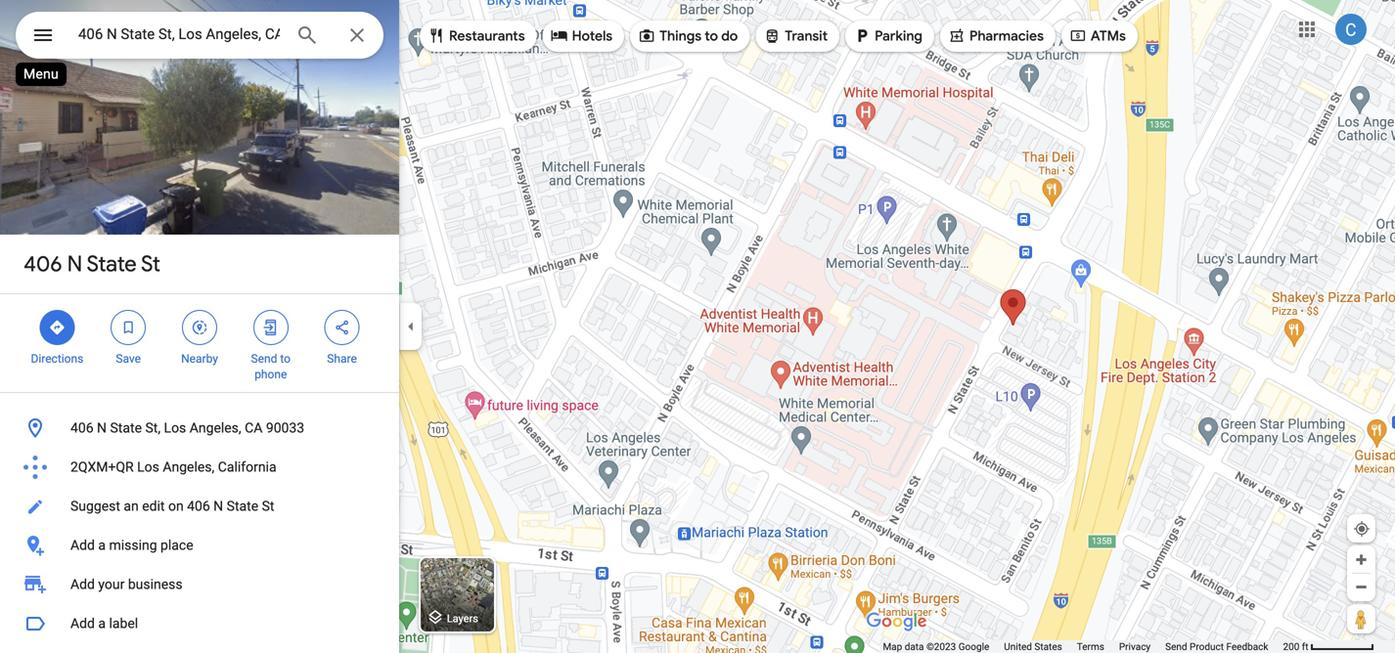 Task type: locate. For each thing, give the bounding box(es) containing it.
0 vertical spatial 406
[[23, 250, 62, 278]]

add down "suggest"
[[70, 538, 95, 554]]

406 right the on
[[187, 499, 210, 515]]

a inside button
[[98, 538, 106, 554]]

missing
[[109, 538, 157, 554]]

2 vertical spatial state
[[227, 499, 258, 515]]

add left label
[[70, 616, 95, 632]]


[[948, 25, 966, 46]]

 transit
[[764, 25, 828, 46]]

n right the on
[[213, 499, 223, 515]]

1 vertical spatial add
[[70, 577, 95, 593]]

a left missing
[[98, 538, 106, 554]]

406 up 2qxm+qr
[[70, 420, 94, 436]]


[[551, 25, 568, 46]]

los right st,
[[164, 420, 186, 436]]

90033
[[266, 420, 304, 436]]

send left "product"
[[1166, 641, 1187, 653]]

1 vertical spatial a
[[98, 616, 106, 632]]

1 a from the top
[[98, 538, 106, 554]]

0 horizontal spatial 406
[[23, 250, 62, 278]]

nearby
[[181, 352, 218, 366]]

edit
[[142, 499, 165, 515]]

send for send to phone
[[251, 352, 277, 366]]

zoom out image
[[1354, 580, 1369, 595]]

 hotels
[[551, 25, 613, 46]]

1 add from the top
[[70, 538, 95, 554]]

406 up 
[[23, 250, 62, 278]]

n
[[67, 250, 82, 278], [97, 420, 107, 436], [213, 499, 223, 515]]

406 n state st, los angeles, ca 90033
[[70, 420, 304, 436]]

angeles, left ca
[[190, 420, 241, 436]]

add your business
[[70, 577, 183, 593]]

n for 406 n state st
[[67, 250, 82, 278]]

add a missing place button
[[0, 526, 399, 566]]

n up 2qxm+qr
[[97, 420, 107, 436]]

st down california
[[262, 499, 274, 515]]

1 horizontal spatial to
[[705, 27, 718, 45]]

1 horizontal spatial los
[[164, 420, 186, 436]]


[[120, 317, 137, 339]]

state
[[87, 250, 137, 278], [110, 420, 142, 436], [227, 499, 258, 515]]

to
[[705, 27, 718, 45], [280, 352, 291, 366]]

0 horizontal spatial send
[[251, 352, 277, 366]]

map
[[883, 641, 902, 653]]

0 vertical spatial n
[[67, 250, 82, 278]]

1 horizontal spatial st
[[262, 499, 274, 515]]

add a label
[[70, 616, 138, 632]]

your
[[98, 577, 125, 593]]

add your business link
[[0, 566, 399, 605]]

send inside button
[[1166, 641, 1187, 653]]

phone
[[255, 368, 287, 382]]

suggest an edit on 406 n state st button
[[0, 487, 399, 526]]

2 horizontal spatial 406
[[187, 499, 210, 515]]

privacy
[[1119, 641, 1151, 653]]

0 vertical spatial a
[[98, 538, 106, 554]]

406
[[23, 250, 62, 278], [70, 420, 94, 436], [187, 499, 210, 515]]

1 vertical spatial to
[[280, 352, 291, 366]]

2 vertical spatial n
[[213, 499, 223, 515]]

 search field
[[16, 12, 384, 63]]


[[853, 25, 871, 46]]

200 ft
[[1283, 641, 1309, 653]]

1 horizontal spatial send
[[1166, 641, 1187, 653]]

send to phone
[[251, 352, 291, 382]]

2 add from the top
[[70, 577, 95, 593]]

a inside button
[[98, 616, 106, 632]]

state down california
[[227, 499, 258, 515]]

st,
[[145, 420, 161, 436]]

privacy button
[[1119, 641, 1151, 654]]

google account: cat marinescu  
(ecaterina.marinescu@adept.ai) image
[[1336, 14, 1367, 45]]

0 vertical spatial los
[[164, 420, 186, 436]]

pharmacies
[[970, 27, 1044, 45]]

add left your
[[70, 577, 95, 593]]

add inside button
[[70, 538, 95, 554]]

zoom in image
[[1354, 553, 1369, 568]]


[[31, 21, 55, 49]]

add for add a missing place
[[70, 538, 95, 554]]

200
[[1283, 641, 1300, 653]]

1 horizontal spatial 406
[[70, 420, 94, 436]]

0 horizontal spatial los
[[137, 459, 159, 476]]

states
[[1035, 641, 1062, 653]]

terms
[[1077, 641, 1105, 653]]

1 vertical spatial send
[[1166, 641, 1187, 653]]

los down st,
[[137, 459, 159, 476]]

add inside "link"
[[70, 577, 95, 593]]

2 horizontal spatial n
[[213, 499, 223, 515]]

2 vertical spatial add
[[70, 616, 95, 632]]

1 vertical spatial st
[[262, 499, 274, 515]]

transit
[[785, 27, 828, 45]]

feedback
[[1227, 641, 1269, 653]]

0 vertical spatial state
[[87, 250, 137, 278]]

google maps element
[[0, 0, 1395, 654]]

406 for 406 n state st, los angeles, ca 90033
[[70, 420, 94, 436]]

0 vertical spatial st
[[141, 250, 160, 278]]

send inside "send to phone"
[[251, 352, 277, 366]]

united
[[1004, 641, 1032, 653]]

footer containing map data ©2023 google
[[883, 641, 1283, 654]]

st
[[141, 250, 160, 278], [262, 499, 274, 515]]

0 vertical spatial to
[[705, 27, 718, 45]]

1 vertical spatial 406
[[70, 420, 94, 436]]

add for add a label
[[70, 616, 95, 632]]

to up phone
[[280, 352, 291, 366]]

directions
[[31, 352, 83, 366]]

a for missing
[[98, 538, 106, 554]]

n for 406 n state st, los angeles, ca 90033
[[97, 420, 107, 436]]

None field
[[78, 23, 280, 46]]

add
[[70, 538, 95, 554], [70, 577, 95, 593], [70, 616, 95, 632]]


[[764, 25, 781, 46]]

to left do
[[705, 27, 718, 45]]

0 horizontal spatial st
[[141, 250, 160, 278]]

0 horizontal spatial to
[[280, 352, 291, 366]]

1 vertical spatial state
[[110, 420, 142, 436]]

 atms
[[1069, 25, 1126, 46]]

angeles,
[[190, 420, 241, 436], [163, 459, 215, 476]]

hotels
[[572, 27, 613, 45]]

footer
[[883, 641, 1283, 654]]

state left st,
[[110, 420, 142, 436]]


[[428, 25, 445, 46]]

terms button
[[1077, 641, 1105, 654]]

1 horizontal spatial n
[[97, 420, 107, 436]]

2 a from the top
[[98, 616, 106, 632]]

0 horizontal spatial n
[[67, 250, 82, 278]]

label
[[109, 616, 138, 632]]

angeles, down 406 n state st, los angeles, ca 90033
[[163, 459, 215, 476]]

send product feedback button
[[1166, 641, 1269, 654]]

state up 
[[87, 250, 137, 278]]

ft
[[1302, 641, 1309, 653]]

a left label
[[98, 616, 106, 632]]

place
[[160, 538, 193, 554]]

a
[[98, 538, 106, 554], [98, 616, 106, 632]]

things
[[660, 27, 702, 45]]

1 vertical spatial n
[[97, 420, 107, 436]]

send
[[251, 352, 277, 366], [1166, 641, 1187, 653]]

0 vertical spatial add
[[70, 538, 95, 554]]

add a label button
[[0, 605, 399, 644]]

send up phone
[[251, 352, 277, 366]]

los
[[164, 420, 186, 436], [137, 459, 159, 476]]

n up directions
[[67, 250, 82, 278]]

st up actions for 406 n state st region in the left of the page
[[141, 250, 160, 278]]

3 add from the top
[[70, 616, 95, 632]]

show street view coverage image
[[1347, 605, 1376, 634]]

 parking
[[853, 25, 923, 46]]

add inside button
[[70, 616, 95, 632]]

0 vertical spatial send
[[251, 352, 277, 366]]



Task type: describe. For each thing, give the bounding box(es) containing it.
map data ©2023 google
[[883, 641, 990, 653]]

suggest
[[70, 499, 120, 515]]

2qxm+qr los angeles, california button
[[0, 448, 399, 487]]

business
[[128, 577, 183, 593]]

406 N State St, Los Angeles, CA 90033 field
[[16, 12, 384, 59]]

send product feedback
[[1166, 641, 1269, 653]]

add a missing place
[[70, 538, 193, 554]]

1 vertical spatial los
[[137, 459, 159, 476]]

share
[[327, 352, 357, 366]]

product
[[1190, 641, 1224, 653]]

1 vertical spatial angeles,
[[163, 459, 215, 476]]

united states button
[[1004, 641, 1062, 654]]

406 n state st, los angeles, ca 90033 button
[[0, 409, 399, 448]]

atms
[[1091, 27, 1126, 45]]

parking
[[875, 27, 923, 45]]

none field inside 406 n state st, los angeles, ca 90033 field
[[78, 23, 280, 46]]

state for st,
[[110, 420, 142, 436]]

 restaurants
[[428, 25, 525, 46]]

united states
[[1004, 641, 1062, 653]]

2qxm+qr
[[70, 459, 134, 476]]

california
[[218, 459, 276, 476]]

save
[[116, 352, 141, 366]]

 things to do
[[638, 25, 738, 46]]

2qxm+qr los angeles, california
[[70, 459, 276, 476]]

ca
[[245, 420, 263, 436]]

send for send product feedback
[[1166, 641, 1187, 653]]

show your location image
[[1353, 521, 1371, 538]]

406 n state st
[[23, 250, 160, 278]]

to inside  things to do
[[705, 27, 718, 45]]


[[638, 25, 656, 46]]

do
[[721, 27, 738, 45]]

 pharmacies
[[948, 25, 1044, 46]]

406 for 406 n state st
[[23, 250, 62, 278]]


[[48, 317, 66, 339]]

actions for 406 n state st region
[[0, 295, 399, 392]]

to inside "send to phone"
[[280, 352, 291, 366]]

data
[[905, 641, 924, 653]]


[[191, 317, 208, 339]]

suggest an edit on 406 n state st
[[70, 499, 274, 515]]

google
[[959, 641, 990, 653]]

 button
[[16, 12, 70, 63]]

collapse side panel image
[[400, 316, 422, 338]]

406 n state st main content
[[0, 0, 399, 654]]

©2023
[[927, 641, 956, 653]]

st inside button
[[262, 499, 274, 515]]

layers
[[447, 613, 478, 625]]

on
[[168, 499, 184, 515]]

a for label
[[98, 616, 106, 632]]

state for st
[[87, 250, 137, 278]]

0 vertical spatial angeles,
[[190, 420, 241, 436]]

add for add your business
[[70, 577, 95, 593]]


[[1069, 25, 1087, 46]]

200 ft button
[[1283, 641, 1375, 653]]


[[262, 317, 280, 339]]

an
[[124, 499, 139, 515]]


[[333, 317, 351, 339]]

footer inside google maps element
[[883, 641, 1283, 654]]

2 vertical spatial 406
[[187, 499, 210, 515]]

restaurants
[[449, 27, 525, 45]]



Task type: vqa. For each thing, say whether or not it's contained in the screenshot.


